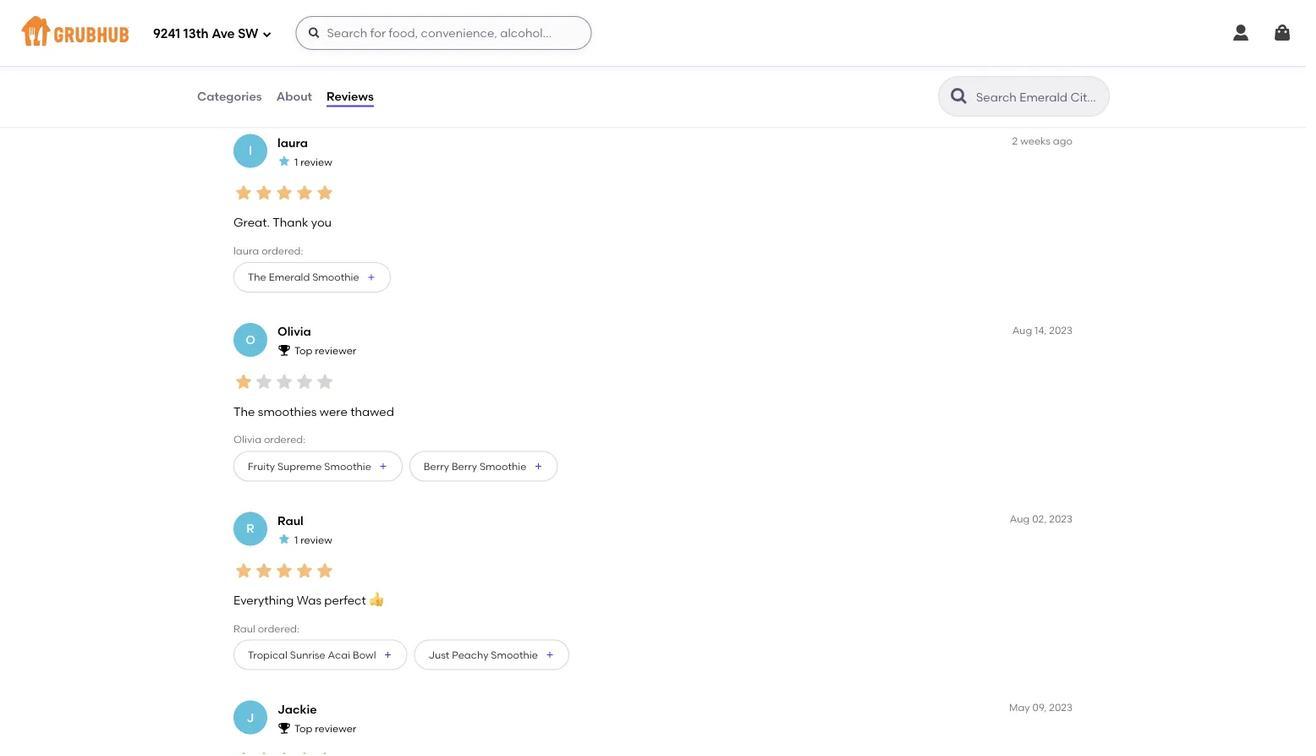 Task type: locate. For each thing, give the bounding box(es) containing it.
reviewer up were
[[315, 345, 356, 357]]

food
[[274, 16, 296, 28]]

1 review for raul
[[294, 534, 332, 546]]

1 vertical spatial top
[[294, 723, 312, 735]]

0 vertical spatial review
[[300, 156, 332, 168]]

review up you
[[300, 156, 332, 168]]

1 vertical spatial reviewer
[[315, 723, 356, 735]]

o
[[245, 333, 255, 347]]

2 vertical spatial ordered:
[[258, 623, 299, 635]]

0 horizontal spatial raul
[[233, 623, 255, 635]]

aug left 02,
[[1010, 513, 1030, 525]]

0 vertical spatial reviewer
[[315, 345, 356, 357]]

olivia  ordered:
[[233, 434, 306, 446]]

olivia up fruity
[[233, 434, 261, 446]]

plus icon image inside berry berry smoothie 'button'
[[533, 461, 544, 471]]

0 vertical spatial the
[[248, 271, 266, 283]]

aug 14, 2023
[[1012, 324, 1073, 336]]

fruity
[[248, 460, 275, 472]]

about button
[[275, 66, 313, 127]]

1 right r
[[294, 534, 298, 546]]

1 vertical spatial top reviewer
[[294, 723, 356, 735]]

olivia
[[277, 324, 311, 339], [233, 434, 261, 446]]

plus icon image right the emerald smoothie
[[366, 272, 376, 282]]

star icon image
[[277, 154, 291, 168], [233, 183, 254, 203], [254, 183, 274, 203], [274, 183, 294, 203], [294, 183, 315, 203], [315, 183, 335, 203], [233, 372, 254, 392], [254, 372, 274, 392], [274, 372, 294, 392], [294, 372, 315, 392], [315, 372, 335, 392], [277, 533, 291, 546], [233, 561, 254, 581], [254, 561, 274, 581], [274, 561, 294, 581], [294, 561, 315, 581], [315, 561, 335, 581], [233, 750, 254, 755], [254, 750, 274, 755], [274, 750, 294, 755], [294, 750, 315, 755], [315, 750, 335, 755]]

aug
[[1012, 324, 1032, 336], [1010, 513, 1030, 525]]

2023 right 14,
[[1049, 324, 1073, 336]]

1 vertical spatial 1
[[294, 534, 298, 546]]

top down jackie
[[294, 723, 312, 735]]

about
[[276, 89, 312, 104]]

1 horizontal spatial raul
[[277, 513, 304, 528]]

r
[[246, 522, 254, 536]]

raul
[[277, 513, 304, 528], [233, 623, 255, 635]]

perfect
[[324, 594, 366, 608]]

1 top from the top
[[294, 345, 312, 357]]

1 review up you
[[294, 156, 332, 168]]

1 vertical spatial raul
[[233, 623, 255, 635]]

raul down everything
[[233, 623, 255, 635]]

the for the emerald smoothie
[[248, 271, 266, 283]]

plus icon image for tropical sunrise acai bowl
[[383, 650, 393, 660]]

2 2023 from the top
[[1049, 513, 1073, 525]]

svg image
[[307, 26, 321, 40]]

just peachy smoothie button
[[414, 640, 569, 671]]

2 vertical spatial 2023
[[1049, 702, 1073, 714]]

2 top reviewer from the top
[[294, 723, 356, 735]]

good
[[244, 16, 271, 28]]

smoothie
[[312, 271, 359, 283], [324, 460, 371, 472], [480, 460, 527, 472], [491, 649, 538, 661]]

review up was
[[300, 534, 332, 546]]

reviews
[[327, 89, 374, 104]]

top right o at the left top
[[294, 345, 312, 357]]

ordered: up emerald
[[262, 244, 303, 257]]

review for raul
[[300, 534, 332, 546]]

1 horizontal spatial laura
[[277, 135, 308, 150]]

1 vertical spatial 1 review
[[294, 534, 332, 546]]

reviewer
[[315, 345, 356, 357], [315, 723, 356, 735]]

plus icon image inside the emerald smoothie button
[[366, 272, 376, 282]]

l
[[249, 144, 252, 158]]

main navigation navigation
[[0, 0, 1306, 66]]

0 vertical spatial raul
[[277, 513, 304, 528]]

plus icon image right 'just peachy smoothie'
[[545, 650, 555, 660]]

0 vertical spatial 2023
[[1049, 324, 1073, 336]]

plus icon image down thawed
[[378, 461, 388, 471]]

ave
[[212, 26, 235, 42]]

0 horizontal spatial berry
[[424, 460, 449, 472]]

review for laura
[[300, 156, 332, 168]]

2 trophy icon image from the top
[[277, 722, 291, 735]]

1 horizontal spatial olivia
[[277, 324, 311, 339]]

plus icon image inside fruity supreme smoothie button
[[378, 461, 388, 471]]

laura right l
[[277, 135, 308, 150]]

1 right l
[[294, 156, 298, 168]]

on time delivery
[[324, 16, 363, 45]]

1 reviewer from the top
[[315, 345, 356, 357]]

2 berry from the left
[[452, 460, 477, 472]]

top
[[294, 345, 312, 357], [294, 723, 312, 735]]

trophy icon image for olivia
[[277, 344, 291, 357]]

time
[[341, 16, 363, 28]]

0 vertical spatial trophy icon image
[[277, 344, 291, 357]]

0 vertical spatial 1 review
[[294, 156, 332, 168]]

0 vertical spatial top
[[294, 345, 312, 357]]

plus icon image inside just peachy smoothie button
[[545, 650, 555, 660]]

supreme
[[277, 460, 322, 472]]

0 vertical spatial olivia
[[277, 324, 311, 339]]

ordered: for smoothies
[[264, 434, 306, 446]]

1 horizontal spatial berry
[[452, 460, 477, 472]]

0 vertical spatial laura
[[277, 135, 308, 150]]

ordered: down smoothies
[[264, 434, 306, 446]]

berry berry smoothie
[[424, 460, 527, 472]]

0 horizontal spatial laura
[[233, 244, 259, 257]]

2 reviewer from the top
[[315, 723, 356, 735]]

categories
[[197, 89, 262, 104]]

ordered:
[[262, 244, 303, 257], [264, 434, 306, 446], [258, 623, 299, 635]]

1 review up was
[[294, 534, 332, 546]]

the
[[248, 271, 266, 283], [233, 405, 255, 419]]

olivia right o at the left top
[[277, 324, 311, 339]]

1 vertical spatial the
[[233, 405, 255, 419]]

1 2023 from the top
[[1049, 324, 1073, 336]]

trophy icon image
[[277, 344, 291, 357], [277, 722, 291, 735]]

2023 right 09,
[[1049, 702, 1073, 714]]

raul right r
[[277, 513, 304, 528]]

1 1 from the top
[[294, 156, 298, 168]]

0 horizontal spatial svg image
[[262, 29, 272, 39]]

0 vertical spatial 1
[[294, 156, 298, 168]]

correct
[[404, 16, 442, 28]]

0 vertical spatial ordered:
[[262, 244, 303, 257]]

1 vertical spatial laura
[[233, 244, 259, 257]]

1 vertical spatial ordered:
[[264, 434, 306, 446]]

tropical sunrise acai bowl button
[[233, 640, 407, 671]]

2 top from the top
[[294, 723, 312, 735]]

Search Emerald City Smoothie search field
[[975, 89, 1104, 105]]

2023 right 02,
[[1049, 513, 1073, 525]]

0 horizontal spatial olivia
[[233, 434, 261, 446]]

just peachy smoothie
[[428, 649, 538, 661]]

aug left 14,
[[1012, 324, 1032, 336]]

plus icon image
[[366, 272, 376, 282], [378, 461, 388, 471], [533, 461, 544, 471], [383, 650, 393, 660], [545, 650, 555, 660]]

svg image
[[1231, 23, 1251, 43], [1272, 23, 1293, 43], [262, 29, 272, 39]]

0 vertical spatial top reviewer
[[294, 345, 356, 357]]

tropical sunrise acai bowl
[[248, 649, 376, 661]]

great.
[[233, 215, 270, 230]]

2023
[[1049, 324, 1073, 336], [1049, 513, 1073, 525], [1049, 702, 1073, 714]]

👍
[[369, 594, 381, 608]]

aug for the smoothies were thawed
[[1012, 324, 1032, 336]]

2 1 from the top
[[294, 534, 298, 546]]

plus icon image for just peachy smoothie
[[545, 650, 555, 660]]

1 vertical spatial 2023
[[1049, 513, 1073, 525]]

plus icon image inside tropical sunrise acai bowl button
[[383, 650, 393, 660]]

2 review from the top
[[300, 534, 332, 546]]

1 vertical spatial aug
[[1010, 513, 1030, 525]]

smoothie inside 'button'
[[480, 460, 527, 472]]

laura down "great."
[[233, 244, 259, 257]]

1 vertical spatial review
[[300, 534, 332, 546]]

peachy
[[452, 649, 489, 661]]

reviewer down jackie
[[315, 723, 356, 735]]

2 horizontal spatial svg image
[[1272, 23, 1293, 43]]

1 review
[[294, 156, 332, 168], [294, 534, 332, 546]]

review
[[300, 156, 332, 168], [300, 534, 332, 546]]

smoothie for the emerald smoothie
[[312, 271, 359, 283]]

2 weeks ago
[[1012, 135, 1073, 147]]

the down laura ordered:
[[248, 271, 266, 283]]

berry
[[424, 460, 449, 472], [452, 460, 477, 472]]

the inside button
[[248, 271, 266, 283]]

1 top reviewer from the top
[[294, 345, 356, 357]]

1 review from the top
[[300, 156, 332, 168]]

the up olivia  ordered:
[[233, 405, 255, 419]]

1 trophy icon image from the top
[[277, 344, 291, 357]]

ordered: up tropical
[[258, 623, 299, 635]]

top reviewer
[[294, 345, 356, 357], [294, 723, 356, 735]]

laura
[[277, 135, 308, 150], [233, 244, 259, 257]]

1 vertical spatial olivia
[[233, 434, 261, 446]]

aug 02, 2023
[[1010, 513, 1073, 525]]

may 09, 2023
[[1009, 702, 1073, 714]]

smoothies
[[258, 405, 317, 419]]

0 vertical spatial aug
[[1012, 324, 1032, 336]]

plus icon image right berry berry smoothie
[[533, 461, 544, 471]]

1 horizontal spatial svg image
[[1231, 23, 1251, 43]]

trophy icon image for jackie
[[277, 722, 291, 735]]

trophy icon image down jackie
[[277, 722, 291, 735]]

14,
[[1035, 324, 1047, 336]]

top reviewer down jackie
[[294, 723, 356, 735]]

1 vertical spatial trophy icon image
[[277, 722, 291, 735]]

plus icon image right bowl
[[383, 650, 393, 660]]

laura ordered:
[[233, 244, 303, 257]]

top reviewer up were
[[294, 345, 356, 357]]

1
[[294, 156, 298, 168], [294, 534, 298, 546]]

2 1 review from the top
[[294, 534, 332, 546]]

trophy icon image right o at the left top
[[277, 344, 291, 357]]

fruity supreme smoothie button
[[233, 451, 403, 482]]

1 1 review from the top
[[294, 156, 332, 168]]

top for olivia
[[294, 345, 312, 357]]



Task type: vqa. For each thing, say whether or not it's contained in the screenshot.
0.35
no



Task type: describe. For each thing, give the bounding box(es) containing it.
may
[[1009, 702, 1030, 714]]

top reviewer for olivia
[[294, 345, 356, 357]]

raul for raul ordered:
[[233, 623, 255, 635]]

thawed
[[350, 405, 394, 419]]

9241
[[153, 26, 180, 42]]

sunrise
[[290, 649, 325, 661]]

order
[[404, 33, 430, 45]]

smoothie for berry berry smoothie
[[480, 460, 527, 472]]

02,
[[1032, 513, 1047, 525]]

2023 for the smoothies were thawed
[[1049, 324, 1073, 336]]

top reviewer for jackie
[[294, 723, 356, 735]]

categories button
[[196, 66, 263, 127]]

emerald
[[269, 271, 310, 283]]

top for jackie
[[294, 723, 312, 735]]

09,
[[1032, 702, 1047, 714]]

tropical
[[248, 649, 288, 661]]

you
[[311, 215, 332, 230]]

j
[[247, 711, 254, 725]]

plus icon image for fruity supreme smoothie
[[378, 461, 388, 471]]

everything was perfect 👍
[[233, 594, 381, 608]]

ago
[[1053, 135, 1073, 147]]

laura for laura
[[277, 135, 308, 150]]

aug for everything was perfect 👍
[[1010, 513, 1030, 525]]

great. thank you
[[233, 215, 332, 230]]

reviews button
[[326, 66, 375, 127]]

1 berry from the left
[[424, 460, 449, 472]]

the emerald smoothie button
[[233, 262, 391, 293]]

smoothie for fruity supreme smoothie
[[324, 460, 371, 472]]

Search for food, convenience, alcohol... search field
[[296, 16, 592, 50]]

thank
[[273, 215, 308, 230]]

weeks
[[1020, 135, 1051, 147]]

1 for raul
[[294, 534, 298, 546]]

correct order
[[404, 16, 442, 45]]

sw
[[238, 26, 258, 42]]

good food
[[244, 16, 296, 28]]

reviewer for jackie
[[315, 723, 356, 735]]

the smoothies were thawed
[[233, 405, 394, 419]]

on
[[324, 16, 338, 28]]

3 2023 from the top
[[1049, 702, 1073, 714]]

delivery
[[324, 33, 362, 45]]

13th
[[183, 26, 209, 42]]

raul for raul
[[277, 513, 304, 528]]

olivia for olivia  ordered:
[[233, 434, 261, 446]]

9241 13th ave sw
[[153, 26, 258, 42]]

acai
[[328, 649, 350, 661]]

reviewer for olivia
[[315, 345, 356, 357]]

everything
[[233, 594, 294, 608]]

berry berry smoothie button
[[409, 451, 558, 482]]

plus icon image for berry berry smoothie
[[533, 461, 544, 471]]

smoothie for just peachy smoothie
[[491, 649, 538, 661]]

raul ordered:
[[233, 623, 299, 635]]

1 review for laura
[[294, 156, 332, 168]]

ordered: for thank
[[262, 244, 303, 257]]

ordered: for was
[[258, 623, 299, 635]]

2
[[1012, 135, 1018, 147]]

laura for laura ordered:
[[233, 244, 259, 257]]

was
[[297, 594, 321, 608]]

just
[[428, 649, 449, 661]]

were
[[320, 405, 348, 419]]

bowl
[[353, 649, 376, 661]]

the for the smoothies were thawed
[[233, 405, 255, 419]]

olivia for olivia
[[277, 324, 311, 339]]

plus icon image for the emerald smoothie
[[366, 272, 376, 282]]

1 for laura
[[294, 156, 298, 168]]

jackie
[[277, 702, 317, 717]]

search icon image
[[949, 86, 969, 107]]

the emerald smoothie
[[248, 271, 359, 283]]

2023 for everything was perfect 👍
[[1049, 513, 1073, 525]]

fruity supreme smoothie
[[248, 460, 371, 472]]



